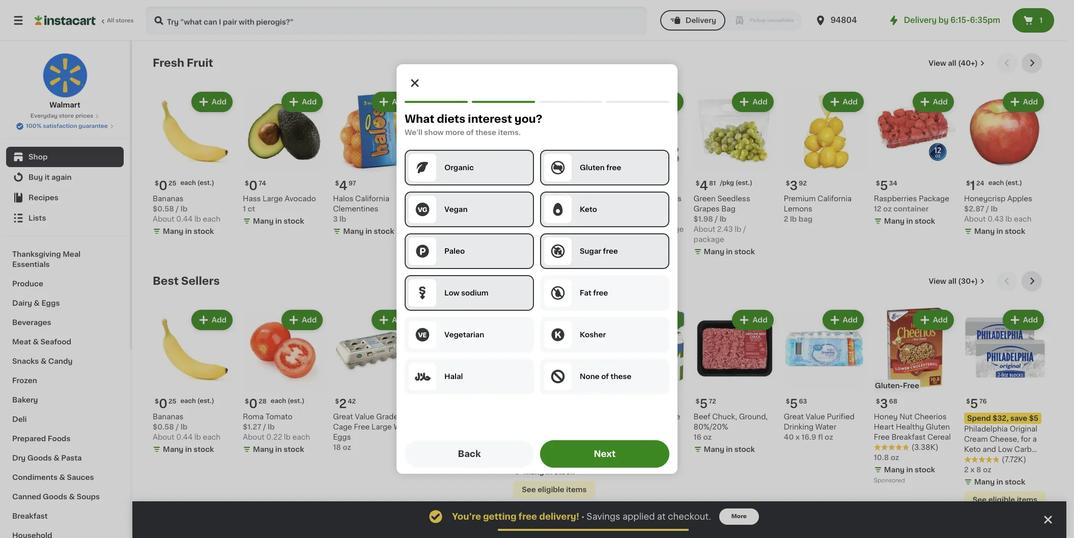 Task type: locate. For each thing, give the bounding box(es) containing it.
$32,
[[993, 415, 1009, 422]]

lb inside premium california lemons 2 lb bag
[[791, 216, 798, 223]]

& for meat
[[33, 338, 39, 345]]

8 left 1.48
[[514, 456, 519, 463]]

1 horizontal spatial california
[[818, 195, 852, 202]]

many down lime at top
[[524, 218, 544, 225]]

1 horizontal spatial keto
[[965, 446, 982, 453]]

for
[[1022, 436, 1032, 443]]

80%/20%
[[694, 423, 729, 431]]

/pkg right 81
[[721, 180, 735, 186]]

many inside lime 42 1 each many in stock
[[524, 218, 544, 225]]

0 horizontal spatial see eligible items button
[[514, 481, 596, 498]]

94804
[[831, 16, 858, 24]]

x
[[796, 434, 800, 441], [520, 456, 525, 463], [971, 466, 975, 473]]

$ inside $ 3 68
[[877, 399, 881, 405]]

each (est.) up the apples
[[989, 180, 1023, 186]]

92
[[800, 180, 808, 187], [439, 399, 447, 405]]

/pkg inside $4.81 per package (estimated) element
[[721, 180, 735, 186]]

$ for $ 5 72
[[696, 399, 700, 405]]

$ 0 28
[[245, 398, 267, 410]]

0 vertical spatial package
[[654, 226, 684, 233]]

free down heart
[[875, 434, 890, 441]]

dry goods & pasta link
[[6, 448, 124, 468]]

/pkg (est.) inside $5.23 per package (estimated) element
[[631, 180, 663, 186]]

1 value from the left
[[355, 413, 375, 420]]

8 down lifestyle
[[977, 466, 982, 473]]

$ for $ 0 25
[[155, 399, 159, 405]]

& inside 'link'
[[59, 474, 65, 481]]

1 horizontal spatial 92
[[800, 180, 808, 187]]

about down $2.87
[[965, 216, 987, 223]]

1 horizontal spatial package
[[694, 236, 725, 243]]

2 vertical spatial x
[[971, 466, 975, 473]]

4 left 81
[[700, 180, 709, 192]]

product group containing 1
[[965, 90, 1047, 238]]

1 horizontal spatial seedless
[[718, 195, 751, 202]]

2.4
[[628, 226, 639, 233]]

bananas for 2
[[153, 413, 184, 420]]

0 horizontal spatial free
[[354, 423, 370, 431]]

3 92
[[430, 398, 447, 410]]

$ 0 25 each (est.)
[[155, 180, 214, 192]]

each (est.) inside the $1.24 each (estimated) element
[[989, 180, 1023, 186]]

sugar free
[[580, 248, 618, 255]]

0 for $ 0 33
[[520, 180, 528, 192]]

package
[[654, 226, 684, 233], [694, 236, 725, 243]]

18 inside great value grade aa cage free large white eggs 18 oz
[[333, 444, 341, 451]]

all inside popup button
[[949, 60, 957, 67]]

25 inside the $ 0 25 each (est.)
[[169, 180, 176, 187]]

2 view from the top
[[929, 278, 947, 285]]

(est.) for $ 4 81
[[736, 180, 753, 186]]

2 25 from the top
[[169, 399, 176, 405]]

1 $0.58 from the top
[[153, 205, 174, 212]]

1 vertical spatial breakfast
[[12, 513, 48, 520]]

1 horizontal spatial low
[[999, 446, 1013, 453]]

$ inside $ 0 33
[[516, 180, 520, 187]]

oz inside the beef chuck, ground, 80%/20% 16 oz
[[704, 434, 712, 441]]

$ for $ 5 23
[[606, 180, 610, 187]]

1 $0.25 each (estimated) element from the top
[[153, 176, 235, 194]]

3 for $ 3 92
[[790, 180, 799, 192]]

california up clementines
[[356, 195, 390, 202]]

1 horizontal spatial grapes
[[694, 205, 720, 212]]

1.48
[[526, 456, 541, 463]]

organic
[[445, 164, 474, 171]]

$ 0 74
[[245, 180, 266, 192]]

of right more
[[467, 129, 474, 136]]

2 4 from the left
[[339, 180, 348, 192]]

each inside the $ 0 25 each (est.)
[[181, 180, 196, 186]]

value up water
[[806, 413, 826, 420]]

item carousel region
[[153, 53, 1047, 263], [153, 271, 1047, 524]]

/pkg for 4
[[721, 180, 735, 186]]

2 grapes from the left
[[694, 205, 720, 212]]

25 inside $ 0 25
[[169, 399, 176, 405]]

$ 1 24
[[967, 180, 985, 192]]

& left pasta
[[54, 454, 60, 462]]

great up drinking
[[784, 413, 805, 420]]

instacart logo image
[[35, 14, 96, 26]]

2 bananas $0.58 / lb about 0.44 lb each from the top
[[153, 413, 221, 441]]

1 all from the top
[[949, 60, 957, 67]]

5 for $ 5 72
[[700, 398, 708, 410]]

$0.25 each (estimated) element for 2
[[153, 394, 235, 412]]

free inside treatment tracker modal dialog
[[519, 513, 538, 521]]

0 horizontal spatial 16
[[424, 205, 431, 212]]

x right 40
[[796, 434, 800, 441]]

about inside honeycrisp apples $2.87 / lb about 0.43 lb each
[[965, 216, 987, 223]]

beef chuck, ground, 80%/20% 16 oz
[[694, 413, 768, 441]]

16 down "80%/20%"
[[694, 434, 702, 441]]

$ for $ 5 34
[[877, 180, 881, 187]]

all stores
[[107, 18, 134, 23]]

(est.) inside $4.81 per package (estimated) element
[[736, 180, 753, 186]]

2 california from the left
[[818, 195, 852, 202]]

$ inside $ 5 63
[[786, 399, 790, 405]]

2 horizontal spatial free
[[904, 382, 920, 389]]

0 vertical spatial x
[[796, 434, 800, 441]]

$5.23 per package (estimated) element
[[604, 176, 686, 194]]

2 /pkg (est.) from the left
[[721, 180, 753, 186]]

low inside add your shopping preferences element
[[445, 289, 460, 297]]

seedless down $5.23 per package (estimated) element
[[649, 195, 682, 202]]

eligible down the 2 x 8 oz
[[989, 496, 1016, 503]]

each (est.) inside $0.25 each (estimated) element
[[181, 398, 214, 404]]

1 4 from the left
[[700, 180, 709, 192]]

x for 3
[[520, 456, 525, 463]]

1 vertical spatial of
[[602, 373, 609, 380]]

great inside great value purified drinking water 40 x 16.9 fl oz
[[784, 413, 805, 420]]

1
[[1041, 17, 1044, 24], [971, 180, 976, 192], [243, 205, 246, 212], [514, 205, 517, 213]]

interest
[[468, 114, 512, 124]]

1 vertical spatial see eligible items
[[973, 496, 1038, 503]]

42 up cage
[[348, 399, 356, 405]]

1 great from the left
[[333, 413, 353, 420]]

3 up 6 ct
[[430, 398, 438, 410]]

all left (30+)
[[949, 278, 957, 285]]

grapes inside sun harvest seedless red grapes
[[620, 205, 646, 212]]

• savings applied at checkout.
[[582, 512, 712, 521]]

about down $1.98
[[694, 226, 716, 233]]

1 horizontal spatial original
[[1010, 426, 1038, 433]]

philadelphia
[[965, 426, 1009, 433]]

$0.25 each (estimated) element
[[153, 176, 235, 194], [153, 394, 235, 412]]

(est.) for $ 0 28
[[288, 398, 305, 404]]

1 vertical spatial gluten
[[927, 423, 951, 431]]

1 vertical spatial bananas
[[153, 413, 184, 420]]

free up nut
[[904, 382, 920, 389]]

all for 1
[[949, 60, 957, 67]]

buy
[[29, 174, 43, 181]]

grapes
[[620, 205, 646, 212], [694, 205, 720, 212]]

about down the $1.27
[[243, 434, 265, 441]]

0 horizontal spatial ct
[[248, 205, 255, 212]]

ritz fresh stacks original crackers
[[514, 426, 575, 443]]

$0.58 for 4
[[153, 205, 174, 212]]

gluten inside add your shopping preferences element
[[580, 164, 605, 171]]

1 horizontal spatial breakfast
[[892, 434, 926, 441]]

ct inside hass large avocado 1 ct
[[248, 205, 255, 212]]

fat
[[580, 289, 592, 297]]

1 25 from the top
[[169, 180, 176, 187]]

avocado
[[285, 195, 316, 202]]

items
[[567, 486, 587, 493], [1018, 496, 1038, 503]]

view inside popup button
[[929, 278, 947, 285]]

back
[[458, 450, 481, 458]]

(est.) for $ 5 23
[[647, 180, 663, 186]]

(est.) up the apples
[[1006, 180, 1023, 186]]

1 inside button
[[1041, 17, 1044, 24]]

1 view from the top
[[929, 60, 947, 67]]

1 horizontal spatial gluten
[[927, 423, 951, 431]]

& for snacks
[[41, 358, 47, 365]]

thanksgiving meal essentials
[[12, 251, 81, 268]]

service type group
[[661, 10, 803, 31]]

many down 2.4
[[614, 238, 635, 245]]

1 /pkg (est.) from the left
[[631, 180, 663, 186]]

bananas $0.58 / lb about 0.44 lb each down the $ 0 25 each (est.) at the top
[[153, 195, 221, 223]]

raspberries
[[875, 195, 918, 202]]

1 vertical spatial items
[[1018, 496, 1038, 503]]

$ inside the $ 4 81
[[696, 180, 700, 187]]

$ inside $ 0 28
[[245, 399, 249, 405]]

1 vertical spatial 92
[[439, 399, 447, 405]]

cereal
[[928, 434, 952, 441]]

what
[[405, 114, 435, 124]]

goods for dry
[[27, 454, 52, 462]]

1 vertical spatial sponsored badge image
[[514, 501, 545, 507]]

1 horizontal spatial ct
[[430, 434, 438, 441]]

1 horizontal spatial 4
[[700, 180, 709, 192]]

0 horizontal spatial each (est.)
[[181, 398, 214, 404]]

delivery for delivery by 6:15-6:35pm
[[905, 16, 937, 24]]

view
[[929, 60, 947, 67], [929, 278, 947, 285]]

see eligible items for spend $32, save $5
[[973, 496, 1038, 503]]

(est.) inside $5.23 per package (estimated) element
[[647, 180, 663, 186]]

view for 1
[[929, 60, 947, 67]]

sauces
[[67, 474, 94, 481]]

42 right lime at top
[[533, 195, 542, 202]]

0 for $ 0 74
[[249, 180, 258, 192]]

5 for $ 5 63
[[790, 398, 799, 410]]

goods down condiments & sauces
[[43, 493, 67, 500]]

dairy & eggs
[[12, 300, 60, 307]]

$ inside $ 2 42
[[335, 399, 339, 405]]

main content
[[132, 41, 1067, 538]]

eligible for 3
[[538, 486, 565, 493]]

1 vertical spatial keto
[[965, 446, 982, 453]]

walmart logo image
[[43, 53, 87, 98]]

ct down hass at top
[[248, 205, 255, 212]]

/pkg inside $5.23 per package (estimated) element
[[631, 180, 645, 186]]

3 down halos
[[333, 216, 338, 223]]

all stores link
[[35, 6, 135, 35]]

$ inside $ 3 92
[[786, 180, 790, 187]]

92 down the halal
[[439, 399, 447, 405]]

grapes down harvest
[[620, 205, 646, 212]]

0.44 down the $ 0 25 each (est.) at the top
[[176, 216, 193, 223]]

3 up the premium
[[790, 180, 799, 192]]

great up cage
[[333, 413, 353, 420]]

free right the getting
[[519, 513, 538, 521]]

ct for 12 ct
[[613, 444, 621, 451]]

see eligible items button for spend $32, save $5
[[965, 491, 1047, 509]]

/pkg right 23
[[631, 180, 645, 186]]

see eligible items up delivery!
[[522, 486, 587, 493]]

goods for canned
[[43, 493, 67, 500]]

0 vertical spatial 18
[[626, 399, 633, 405]]

/pkg (est.) right 81
[[721, 180, 753, 186]]

free right cage
[[354, 423, 370, 431]]

1 horizontal spatial each (est.)
[[271, 398, 305, 404]]

0 horizontal spatial /pkg
[[631, 180, 645, 186]]

gluten up sun
[[580, 164, 605, 171]]

bounty
[[604, 413, 630, 420]]

3 for $ 3 88
[[520, 398, 528, 410]]

each (est.) for $ 1 24
[[989, 180, 1023, 186]]

2 great from the left
[[784, 413, 805, 420]]

1 horizontal spatial free
[[875, 434, 890, 441]]

0 vertical spatial see
[[522, 486, 536, 493]]

each (est.) for $ 0 28
[[271, 398, 305, 404]]

each (est.) right $ 0 25
[[181, 398, 214, 404]]

5 left 63
[[790, 398, 799, 410]]

1 vertical spatial fresh
[[529, 426, 549, 433]]

2 all from the top
[[949, 278, 957, 285]]

1 seedless from the left
[[649, 195, 682, 202]]

stock
[[284, 218, 304, 225], [915, 218, 936, 225], [555, 218, 575, 225], [194, 228, 214, 235], [374, 228, 395, 235], [1006, 228, 1026, 235], [645, 238, 665, 245], [735, 248, 756, 255], [194, 446, 214, 453], [284, 446, 304, 453], [464, 446, 485, 453], [735, 446, 756, 453], [645, 456, 665, 463], [915, 466, 936, 473], [555, 468, 575, 475], [1006, 478, 1026, 486]]

oz inside great value grade aa cage free large white eggs 18 oz
[[343, 444, 352, 451]]

product group
[[153, 90, 235, 238], [243, 90, 325, 228], [333, 90, 415, 238], [424, 90, 506, 214], [514, 90, 596, 228], [604, 90, 686, 249], [694, 90, 776, 259], [784, 90, 867, 224], [875, 90, 957, 228], [965, 90, 1047, 238], [153, 308, 235, 457], [243, 308, 325, 457], [333, 308, 415, 453], [424, 308, 506, 466], [514, 308, 596, 510], [604, 308, 686, 467], [694, 308, 776, 457], [784, 308, 867, 442], [875, 308, 957, 486], [965, 308, 1047, 520]]

great for 5
[[784, 413, 805, 420]]

oz right the '10.8'
[[891, 454, 900, 461]]

add button
[[193, 93, 232, 111], [283, 93, 322, 111], [373, 93, 412, 111], [463, 93, 503, 111], [553, 93, 593, 111], [644, 93, 683, 111], [734, 93, 773, 111], [824, 93, 863, 111], [914, 93, 954, 111], [1005, 93, 1044, 111], [193, 311, 232, 329], [283, 311, 322, 329], [373, 311, 412, 329], [463, 311, 503, 329], [553, 311, 593, 329], [644, 311, 683, 329], [734, 311, 773, 329], [824, 311, 863, 329], [914, 311, 954, 329], [1005, 311, 1044, 329]]

$ inside $ 0 74
[[245, 180, 249, 187]]

many inside about 2.4 lb / package many in stock
[[614, 238, 635, 245]]

1 vertical spatial large
[[372, 423, 392, 431]]

0 horizontal spatial keto
[[580, 206, 598, 213]]

0 horizontal spatial sponsored badge image
[[514, 501, 545, 507]]

1 horizontal spatial sponsored badge image
[[875, 478, 905, 484]]

$ for $ 3 92
[[786, 180, 790, 187]]

1 horizontal spatial delivery
[[905, 16, 937, 24]]

0 vertical spatial 8
[[514, 456, 519, 463]]

more button
[[720, 508, 760, 525]]

lists link
[[6, 208, 124, 228]]

100% satisfaction guarantee
[[26, 123, 108, 129]]

1 vertical spatial 25
[[169, 399, 176, 405]]

1 grapes from the left
[[620, 205, 646, 212]]

many down 0.43
[[975, 228, 996, 235]]

1 horizontal spatial 16
[[694, 434, 702, 441]]

$ 2 72
[[426, 180, 446, 192]]

delivery for delivery
[[686, 17, 717, 24]]

0 horizontal spatial delivery
[[686, 17, 717, 24]]

items down (7.72k)
[[1018, 496, 1038, 503]]

2 seedless from the left
[[718, 195, 751, 202]]

92 inside $ 3 92
[[800, 180, 808, 187]]

1 horizontal spatial these
[[611, 373, 632, 380]]

oz down raspberries
[[884, 205, 892, 212]]

$ inside $ 4 97
[[335, 180, 339, 187]]

0 vertical spatial 72
[[438, 180, 446, 187]]

$ inside $ 5 76
[[967, 399, 971, 405]]

0 vertical spatial view
[[929, 60, 947, 67]]

12 down raspberries
[[875, 205, 882, 212]]

1 vertical spatial free
[[354, 423, 370, 431]]

1 california from the left
[[356, 195, 390, 202]]

5
[[610, 180, 618, 192], [881, 180, 889, 192], [700, 398, 708, 410], [790, 398, 799, 410], [971, 398, 979, 410]]

16 down strawberries
[[424, 205, 431, 212]]

recipes
[[29, 194, 58, 201]]

(est.) inside $0.28 each (estimated) element
[[288, 398, 305, 404]]

0 vertical spatial 92
[[800, 180, 808, 187]]

snacks
[[12, 358, 39, 365]]

2 horizontal spatial ct
[[613, 444, 621, 451]]

0 horizontal spatial gluten
[[580, 164, 605, 171]]

0 horizontal spatial 72
[[438, 180, 446, 187]]

18 down cage
[[333, 444, 341, 451]]

1 bananas from the top
[[153, 195, 184, 202]]

each (est.) up tomato
[[271, 398, 305, 404]]

0 vertical spatial fresh
[[153, 58, 184, 68]]

1 horizontal spatial see eligible items
[[973, 496, 1038, 503]]

0 horizontal spatial low
[[445, 289, 460, 297]]

back button
[[405, 440, 534, 468]]

1 vertical spatial eligible
[[989, 496, 1016, 503]]

1 horizontal spatial great
[[784, 413, 805, 420]]

value inside great value purified drinking water 40 x 16.9 fl oz
[[806, 413, 826, 420]]

72 inside $ 2 72
[[438, 180, 446, 187]]

delivery inside button
[[686, 17, 717, 24]]

large inside great value grade aa cage free large white eggs 18 oz
[[372, 423, 392, 431]]

nut
[[900, 413, 913, 420]]

roma tomato $1.27 / lb about 0.22 lb each
[[243, 413, 310, 441]]

92 up the premium
[[800, 180, 808, 187]]

2 0.44 from the top
[[176, 434, 193, 441]]

great value grade aa cage free large white eggs 18 oz
[[333, 413, 415, 451]]

stock inside lime 42 1 each many in stock
[[555, 218, 575, 225]]

stock inside about 2.4 lb / package many in stock
[[645, 238, 665, 245]]

5 left 34
[[881, 180, 889, 192]]

(est.) inside the $1.24 each (estimated) element
[[1006, 180, 1023, 186]]

see
[[522, 486, 536, 493], [973, 496, 987, 503]]

free for fat free
[[594, 289, 609, 297]]

1 vertical spatial original
[[514, 436, 541, 443]]

ct for 6 ct
[[430, 434, 438, 441]]

$ inside $ 1 24
[[967, 180, 971, 187]]

free up 23
[[607, 164, 622, 171]]

see up you're getting free delivery! at the bottom
[[522, 486, 536, 493]]

save
[[1011, 415, 1028, 422]]

1 horizontal spatial 12
[[875, 205, 882, 212]]

68
[[890, 399, 898, 405]]

/ right the $1.27
[[263, 423, 266, 431]]

x left 1.48
[[520, 456, 525, 463]]

1 horizontal spatial /pkg
[[721, 180, 735, 186]]

0 horizontal spatial original
[[514, 436, 541, 443]]

0 inside $0.28 each (estimated) element
[[249, 398, 258, 410]]

0.44 for 2
[[176, 434, 193, 441]]

& right meat
[[33, 338, 39, 345]]

great for 2
[[333, 413, 353, 420]]

&
[[34, 300, 40, 307], [33, 338, 39, 345], [41, 358, 47, 365], [54, 454, 60, 462], [59, 474, 65, 481], [69, 493, 75, 500]]

breakfast down canned
[[12, 513, 48, 520]]

/pkg (est.) up harvest
[[631, 180, 663, 186]]

1 bananas $0.58 / lb about 0.44 lb each from the top
[[153, 195, 221, 223]]

0 vertical spatial bananas $0.58 / lb about 0.44 lb each
[[153, 195, 221, 223]]

lists
[[29, 214, 46, 222]]

oz right fl
[[825, 434, 834, 441]]

oz inside 'strawberries 16 oz container'
[[433, 205, 442, 212]]

1 vertical spatial 16
[[694, 434, 702, 441]]

california inside 'halos california clementines 3 lb'
[[356, 195, 390, 202]]

0 horizontal spatial 92
[[439, 399, 447, 405]]

0 vertical spatial sponsored badge image
[[875, 478, 905, 484]]

original inside ritz fresh stacks original crackers
[[514, 436, 541, 443]]

1 horizontal spatial x
[[796, 434, 800, 441]]

of
[[467, 129, 474, 136], [602, 373, 609, 380]]

$1.24 each (estimated) element
[[965, 176, 1047, 194]]

california inside premium california lemons 2 lb bag
[[818, 195, 852, 202]]

0 horizontal spatial 18
[[333, 444, 341, 451]]

seedless up the bag
[[718, 195, 751, 202]]

& right dairy
[[34, 300, 40, 307]]

(est.) right 81
[[736, 180, 753, 186]]

2 $0.58 from the top
[[153, 423, 174, 431]]

$ inside $ 2 72
[[426, 180, 430, 187]]

0 horizontal spatial large
[[263, 195, 283, 202]]

fresh inside ritz fresh stacks original crackers
[[529, 426, 549, 433]]

0 horizontal spatial 42
[[348, 399, 356, 405]]

1 0.44 from the top
[[176, 216, 193, 223]]

0 horizontal spatial grapes
[[620, 205, 646, 212]]

$ for $ 2 72
[[426, 180, 430, 187]]

& left candy
[[41, 358, 47, 365]]

fat free
[[580, 289, 609, 297]]

items for spend $32, save $5
[[1018, 496, 1038, 503]]

many
[[253, 218, 274, 225], [885, 218, 905, 225], [524, 218, 544, 225], [163, 228, 184, 235], [343, 228, 364, 235], [975, 228, 996, 235], [614, 238, 635, 245], [704, 248, 725, 255], [163, 446, 184, 453], [253, 446, 274, 453], [434, 446, 454, 453], [704, 446, 725, 453], [614, 456, 635, 463], [885, 466, 905, 473], [524, 468, 544, 475], [975, 478, 996, 486]]

5 up beef
[[700, 398, 708, 410]]

breakfast inside honey nut cheerios heart healthy gluten free breakfast cereal
[[892, 434, 926, 441]]

(40+)
[[959, 60, 979, 67]]

0.44 for 4
[[176, 216, 193, 223]]

value inside great value grade aa cage free large white eggs 18 oz
[[355, 413, 375, 420]]

$ inside $ 3 88
[[516, 399, 520, 405]]

honeycrisp
[[965, 195, 1006, 202]]

package inside green seedless grapes bag $1.98 / lb about 2.43 lb / package
[[694, 236, 725, 243]]

eggs up beverages "link"
[[41, 300, 60, 307]]

great inside great value grade aa cage free large white eggs 18 oz
[[333, 413, 353, 420]]

$ for $ 0 28
[[245, 399, 249, 405]]

2 bananas from the top
[[153, 413, 184, 420]]

items up •
[[567, 486, 587, 493]]

0 vertical spatial 12
[[875, 205, 882, 212]]

1 vertical spatial low
[[999, 446, 1013, 453]]

None search field
[[146, 6, 647, 35]]

0 vertical spatial ct
[[248, 205, 255, 212]]

all inside popup button
[[949, 278, 957, 285]]

$ inside $ 5 34
[[877, 180, 881, 187]]

california for halos california clementines 3 lb
[[356, 195, 390, 202]]

see eligible items button down the 2 x 8 oz
[[965, 491, 1047, 509]]

1 vertical spatial see
[[973, 496, 987, 503]]

view left (30+)
[[929, 278, 947, 285]]

none
[[580, 373, 600, 380]]

1 horizontal spatial 42
[[533, 195, 542, 202]]

1 /pkg from the left
[[631, 180, 645, 186]]

apples
[[1008, 195, 1033, 202]]

0 vertical spatial 25
[[169, 180, 176, 187]]

3 for $ 3 68
[[881, 398, 889, 410]]

bananas $0.58 / lb about 0.44 lb each down $ 0 25
[[153, 413, 221, 441]]

/pkg (est.)
[[631, 180, 663, 186], [721, 180, 753, 186]]

view inside popup button
[[929, 60, 947, 67]]

oz down cage
[[343, 444, 352, 451]]

2.43
[[718, 226, 734, 233]]

88
[[529, 399, 537, 405]]

0 vertical spatial of
[[467, 129, 474, 136]]

1 vertical spatial bananas $0.58 / lb about 0.44 lb each
[[153, 413, 221, 441]]

bananas down the $ 0 25 each (est.) at the top
[[153, 195, 184, 202]]

1 vertical spatial goods
[[43, 493, 67, 500]]

low down cheese,
[[999, 446, 1013, 453]]

in inside lime 42 1 each many in stock
[[546, 218, 553, 225]]

purified
[[828, 413, 855, 420]]

oz inside great value purified drinking water 40 x 16.9 fl oz
[[825, 434, 834, 441]]

2 $0.25 each (estimated) element from the top
[[153, 394, 235, 412]]

gluten-
[[876, 382, 904, 389]]

2 inside premium california lemons 2 lb bag
[[784, 216, 789, 223]]

0 vertical spatial 16
[[424, 205, 431, 212]]

package
[[920, 195, 950, 202]]

1 vertical spatial view
[[929, 278, 947, 285]]

halal
[[445, 373, 463, 380]]

green seedless grapes bag $1.98 / lb about 2.43 lb / package
[[694, 195, 751, 243]]

72 up beef
[[709, 399, 717, 405]]

2 item carousel region from the top
[[153, 271, 1047, 524]]

2 down lifestyle
[[965, 466, 969, 473]]

1 inside lime 42 1 each many in stock
[[514, 205, 517, 213]]

0 vertical spatial all
[[949, 60, 957, 67]]

2 horizontal spatial x
[[971, 466, 975, 473]]

0 horizontal spatial these
[[476, 129, 497, 136]]

keto down cream
[[965, 446, 982, 453]]

large down grade
[[372, 423, 392, 431]]

$ for $ 3 88
[[516, 399, 520, 405]]

2 value from the left
[[806, 413, 826, 420]]

sun
[[604, 195, 618, 202]]

keto left 'red'
[[580, 206, 598, 213]]

1 vertical spatial all
[[949, 278, 957, 285]]

1 vertical spatial 18
[[333, 444, 341, 451]]

$ inside $ 5 72
[[696, 399, 700, 405]]

add your shopping preferences element
[[397, 64, 678, 474]]

frozen link
[[6, 371, 124, 390]]

each
[[181, 180, 196, 186], [989, 180, 1005, 186], [519, 205, 537, 213], [203, 216, 221, 223], [1015, 216, 1032, 223], [181, 398, 196, 404], [271, 398, 286, 404], [203, 434, 221, 441], [293, 434, 310, 441]]

16 inside the beef chuck, ground, 80%/20% 16 oz
[[694, 434, 702, 441]]

see eligible items down the 2 x 8 oz
[[973, 496, 1038, 503]]

these
[[476, 129, 497, 136], [611, 373, 632, 380]]

original up for
[[1010, 426, 1038, 433]]

$ 5 72
[[696, 398, 717, 410]]

12 down paper
[[604, 444, 612, 451]]

1 vertical spatial 72
[[709, 399, 717, 405]]

heart
[[875, 423, 895, 431]]

0 horizontal spatial see eligible items
[[522, 486, 587, 493]]

green
[[694, 195, 716, 202]]

$ 4 97
[[335, 180, 356, 192]]

sponsored badge image
[[875, 478, 905, 484], [514, 501, 545, 507]]

3 left 88
[[520, 398, 528, 410]]

/pkg (est.) for 5
[[631, 180, 663, 186]]

keto inside philadelphia original cream cheese, for a keto and low carb lifestyle
[[965, 446, 982, 453]]

canned goods & soups
[[12, 493, 100, 500]]

original inside philadelphia original cream cheese, for a keto and low carb lifestyle
[[1010, 426, 1038, 433]]

0 vertical spatial low
[[445, 289, 460, 297]]

value for 2
[[355, 413, 375, 420]]

0 vertical spatial these
[[476, 129, 497, 136]]

& left sauces
[[59, 474, 65, 481]]

fresh right ritz
[[529, 426, 549, 433]]

$0.58 for 2
[[153, 423, 174, 431]]

california right the premium
[[818, 195, 852, 202]]

oz
[[433, 205, 442, 212], [884, 205, 892, 212], [704, 434, 712, 441], [825, 434, 834, 441], [343, 444, 352, 451], [891, 454, 900, 461], [543, 456, 551, 463], [984, 466, 992, 473]]

2 /pkg from the left
[[721, 180, 735, 186]]

72 for 5
[[709, 399, 717, 405]]

these up 22 18
[[611, 373, 632, 380]]

0 vertical spatial see eligible items
[[522, 486, 587, 493]]

package right 2.4
[[654, 226, 684, 233]]

1 horizontal spatial eggs
[[333, 434, 351, 441]]

0 vertical spatial item carousel region
[[153, 53, 1047, 263]]

0 vertical spatial keto
[[580, 206, 598, 213]]

(est.) for $ 0 25
[[198, 398, 214, 404]]

1 horizontal spatial /pkg (est.)
[[721, 180, 753, 186]]

oz right 1.48
[[543, 456, 551, 463]]

1 inside hass large avocado 1 ct
[[243, 205, 246, 212]]



Task type: describe. For each thing, give the bounding box(es) containing it.
& for condiments
[[59, 474, 65, 481]]

bananas $0.58 / lb about 0.44 lb each for 2
[[153, 413, 221, 441]]

$0.28 each (estimated) element
[[243, 394, 325, 412]]

carb
[[1015, 446, 1033, 453]]

gluten free
[[580, 164, 622, 171]]

3 inside 'halos california clementines 3 lb'
[[333, 216, 338, 223]]

bananas for 4
[[153, 195, 184, 202]]

view for 5
[[929, 278, 947, 285]]

$2.87
[[965, 205, 985, 213]]

$ 0 33
[[516, 180, 538, 192]]

seafood
[[41, 338, 71, 345]]

12 ct
[[604, 444, 621, 451]]

items for 3
[[567, 486, 587, 493]]

many down 1.48
[[524, 468, 544, 475]]

eggs inside great value grade aa cage free large white eggs 18 oz
[[333, 434, 351, 441]]

2 up strawberries
[[430, 180, 437, 192]]

premium
[[784, 195, 816, 202]]

42 inside lime 42 1 each many in stock
[[533, 195, 542, 202]]

lb inside about 2.4 lb / package many in stock
[[641, 226, 647, 233]]

condiments & sauces
[[12, 474, 94, 481]]

many down hass large avocado 1 ct
[[253, 218, 274, 225]]

great value purified drinking water 40 x 16.9 fl oz
[[784, 413, 855, 441]]

$0.25 each (estimated) element for 4
[[153, 176, 235, 194]]

produce link
[[6, 274, 124, 293]]

oz down lifestyle
[[984, 466, 992, 473]]

bounty select-a-size paper towels
[[604, 413, 681, 431]]

1 item carousel region from the top
[[153, 53, 1047, 263]]

25 for $ 0 25
[[169, 399, 176, 405]]

about inside about 2.4 lb / package many in stock
[[604, 226, 626, 233]]

seedless inside green seedless grapes bag $1.98 / lb about 2.43 lb / package
[[718, 195, 751, 202]]

produce
[[12, 280, 43, 287]]

prepared foods
[[12, 435, 71, 442]]

package inside about 2.4 lb / package many in stock
[[654, 226, 684, 233]]

snacks & candy
[[12, 358, 73, 365]]

cream
[[965, 436, 989, 443]]

4 for $ 4 81
[[700, 180, 709, 192]]

/ inside honeycrisp apples $2.87 / lb about 0.43 lb each
[[987, 205, 990, 213]]

many down the 2 x 8 oz
[[975, 478, 996, 486]]

$ for $ 5 76
[[967, 399, 971, 405]]

treatment tracker modal dialog
[[132, 501, 1067, 538]]

each inside honeycrisp apples $2.87 / lb about 0.43 lb each
[[1015, 216, 1032, 223]]

grapes inside green seedless grapes bag $1.98 / lb about 2.43 lb / package
[[694, 205, 720, 212]]

28
[[259, 399, 267, 405]]

seedless inside sun harvest seedless red grapes
[[649, 195, 682, 202]]

$ for $ 2 42
[[335, 399, 339, 405]]

free for sugar free
[[604, 248, 618, 255]]

10.8 oz
[[875, 454, 900, 461]]

prepared foods link
[[6, 429, 124, 448]]

sun harvest seedless red grapes
[[604, 195, 682, 212]]

premium california lemons 2 lb bag
[[784, 195, 852, 223]]

$ for $ 0 25 each (est.)
[[155, 180, 159, 187]]

recipes link
[[6, 187, 124, 208]]

6:15-
[[951, 16, 971, 24]]

many down $ 0 25
[[163, 446, 184, 453]]

you?
[[515, 114, 543, 124]]

0 for $ 0 25 each (est.)
[[159, 180, 168, 192]]

buy it again
[[29, 174, 72, 181]]

/pkg (est.) for 4
[[721, 180, 753, 186]]

see eligible items for 3
[[522, 486, 587, 493]]

see for 3
[[522, 486, 536, 493]]

x inside great value purified drinking water 40 x 16.9 fl oz
[[796, 434, 800, 441]]

many down 0.22
[[253, 446, 274, 453]]

1 vertical spatial these
[[611, 373, 632, 380]]

frozen
[[12, 377, 37, 384]]

many down the $ 0 25 each (est.) at the top
[[163, 228, 184, 235]]

bananas $0.58 / lb about 0.44 lb each for 4
[[153, 195, 221, 223]]

4 for $ 4 97
[[339, 180, 348, 192]]

5 for $ 5 23
[[610, 180, 618, 192]]

see for spend $32, save $5
[[973, 496, 987, 503]]

/ inside the roma tomato $1.27 / lb about 0.22 lb each
[[263, 423, 266, 431]]

/ right 2.43
[[744, 226, 747, 233]]

about inside green seedless grapes bag $1.98 / lb about 2.43 lb / package
[[694, 226, 716, 233]]

about inside the roma tomato $1.27 / lb about 0.22 lb each
[[243, 434, 265, 441]]

18 inside 22 18
[[626, 399, 633, 405]]

drinking
[[784, 423, 814, 431]]

walmart
[[50, 101, 80, 109]]

value for 5
[[806, 413, 826, 420]]

prices
[[75, 113, 93, 119]]

x for spend $32, save $5
[[971, 466, 975, 473]]

of inside what diets interest you? we'll show more of these items.
[[467, 129, 474, 136]]

0 horizontal spatial 8
[[514, 456, 519, 463]]

/ right $1.98
[[715, 216, 718, 223]]

1 button
[[1013, 8, 1055, 33]]

$ 5 63
[[786, 398, 808, 410]]

halos
[[333, 195, 354, 202]]

& for dairy
[[34, 300, 40, 307]]

applied
[[623, 513, 655, 521]]

philadelphia original cream cheese, for a keto and low carb lifestyle
[[965, 426, 1038, 463]]

1 horizontal spatial 8
[[977, 466, 982, 473]]

sugar
[[580, 248, 602, 255]]

stores
[[116, 18, 134, 23]]

aa
[[400, 413, 410, 420]]

what diets interest you? we'll show more of these items.
[[405, 114, 543, 136]]

none of these
[[580, 373, 632, 380]]

5 for $ 5 34
[[881, 180, 889, 192]]

sellers
[[181, 276, 220, 286]]

lime 42 1 each many in stock
[[514, 195, 575, 225]]

0 for $ 0 28
[[249, 398, 258, 410]]

canned
[[12, 493, 41, 500]]

many down "10.8 oz" at right bottom
[[885, 466, 905, 473]]

/ down the $ 0 25 each (est.) at the top
[[176, 205, 179, 212]]

beverages
[[12, 319, 51, 326]]

container
[[443, 205, 480, 212]]

6
[[424, 434, 428, 441]]

12 inside raspberries package 12 oz container
[[875, 205, 882, 212]]

by
[[939, 16, 949, 24]]

$ for $ 4 97
[[335, 180, 339, 187]]

$ for $ 4 81
[[696, 180, 700, 187]]

lb inside 'halos california clementines 3 lb'
[[340, 216, 347, 223]]

$ for $ 1 24
[[967, 180, 971, 187]]

92 inside the 3 92
[[439, 399, 447, 405]]

0 horizontal spatial fresh
[[153, 58, 184, 68]]

raspberries package 12 oz container
[[875, 195, 950, 212]]

5 for $ 5 76
[[971, 398, 979, 410]]

tomato
[[266, 413, 293, 420]]

0 horizontal spatial 12
[[604, 444, 612, 451]]

you're
[[452, 513, 481, 521]]

oz inside raspberries package 12 oz container
[[884, 205, 892, 212]]

100%
[[26, 123, 42, 129]]

keto inside add your shopping preferences element
[[580, 206, 598, 213]]

low inside philadelphia original cream cheese, for a keto and low carb lifestyle
[[999, 446, 1013, 453]]

100% satisfaction guarantee button
[[16, 120, 114, 130]]

about down $ 0 25
[[153, 434, 175, 441]]

soups
[[77, 493, 100, 500]]

dry goods & pasta
[[12, 454, 82, 462]]

about down the $ 0 25 each (est.) at the top
[[153, 216, 175, 223]]

vegetarian
[[445, 331, 485, 338]]

0 vertical spatial free
[[904, 382, 920, 389]]

white
[[394, 423, 415, 431]]

bag
[[722, 205, 736, 212]]

40
[[784, 434, 794, 441]]

free for gluten free
[[607, 164, 622, 171]]

getting
[[483, 513, 517, 521]]

all
[[107, 18, 114, 23]]

at
[[658, 513, 666, 521]]

$ for $ 0 33
[[516, 180, 520, 187]]

eligible for spend $32, save $5
[[989, 496, 1016, 503]]

low sodium
[[445, 289, 489, 297]]

gluten inside honey nut cheerios heart healthy gluten free breakfast cereal
[[927, 423, 951, 431]]

$ 5 76
[[967, 398, 988, 410]]

walmart link
[[43, 53, 87, 110]]

product group containing 22
[[604, 308, 686, 467]]

each inside the roma tomato $1.27 / lb about 0.22 lb each
[[293, 434, 310, 441]]

many down clementines
[[343, 228, 364, 235]]

0 horizontal spatial breakfast
[[12, 513, 48, 520]]

everyday store prices link
[[30, 112, 99, 120]]

essentials
[[12, 261, 50, 268]]

$4.81 per package (estimated) element
[[694, 176, 776, 194]]

many down "80%/20%"
[[704, 446, 725, 453]]

74
[[259, 180, 266, 187]]

$ 5 34
[[877, 180, 898, 192]]

many down container
[[885, 218, 905, 225]]

(est.) inside the $ 0 25 each (est.)
[[198, 180, 214, 186]]

42 inside $ 2 42
[[348, 399, 356, 405]]

main content containing 0
[[132, 41, 1067, 538]]

(est.) for $ 1 24
[[1006, 180, 1023, 186]]

condiments
[[12, 474, 58, 481]]

$ for $ 3 68
[[877, 399, 881, 405]]

/pkg for 5
[[631, 180, 645, 186]]

show
[[425, 129, 444, 136]]

these inside what diets interest you? we'll show more of these items.
[[476, 129, 497, 136]]

97
[[349, 180, 356, 187]]

everyday
[[30, 113, 58, 119]]

16 inside 'strawberries 16 oz container'
[[424, 205, 431, 212]]

honey nut cheerios heart healthy gluten free breakfast cereal
[[875, 413, 952, 441]]

a
[[1033, 436, 1038, 443]]

bag
[[799, 216, 813, 223]]

spend
[[968, 415, 992, 422]]

many down 12 ct
[[614, 456, 635, 463]]

0.22
[[267, 434, 282, 441]]

a-
[[658, 413, 666, 420]]

free inside great value grade aa cage free large white eggs 18 oz
[[354, 423, 370, 431]]

store
[[59, 113, 74, 119]]

large inside hass large avocado 1 ct
[[263, 195, 283, 202]]

dairy & eggs link
[[6, 293, 124, 313]]

24
[[977, 180, 985, 187]]

$ for $ 5 63
[[786, 399, 790, 405]]

meat & seafood
[[12, 338, 71, 345]]

all for 5
[[949, 278, 957, 285]]

each inside lime 42 1 each many in stock
[[519, 205, 537, 213]]

/ down $ 0 25
[[176, 423, 179, 431]]

fl
[[819, 434, 824, 441]]

& left "soups"
[[69, 493, 75, 500]]

in inside about 2.4 lb / package many in stock
[[636, 238, 643, 245]]

$ 3 68
[[877, 398, 898, 410]]

free inside honey nut cheerios heart healthy gluten free breakfast cereal
[[875, 434, 890, 441]]

each (est.) for $ 0 25
[[181, 398, 214, 404]]

6 ct
[[424, 434, 438, 441]]

strawberries
[[424, 195, 469, 202]]

grade
[[376, 413, 399, 420]]

many down 6 ct
[[434, 446, 454, 453]]

kosher
[[580, 331, 606, 338]]

2 up cage
[[339, 398, 347, 410]]

(105)
[[551, 446, 570, 453]]

see eligible items button for 3
[[514, 481, 596, 498]]

8 x 1.48 oz
[[514, 456, 551, 463]]

many down 2.43
[[704, 248, 725, 255]]

72 for 2
[[438, 180, 446, 187]]

25 for $ 0 25 each (est.)
[[169, 180, 176, 187]]

clementines
[[333, 205, 379, 213]]

california for premium california lemons 2 lb bag
[[818, 195, 852, 202]]

0 for $ 0 25
[[159, 398, 168, 410]]

$ for $ 0 74
[[245, 180, 249, 187]]

/ inside about 2.4 lb / package many in stock
[[649, 226, 652, 233]]

delivery button
[[661, 10, 726, 31]]

eggs inside "link"
[[41, 300, 60, 307]]

honeycrisp apples $2.87 / lb about 0.43 lb each
[[965, 195, 1033, 223]]



Task type: vqa. For each thing, say whether or not it's contained in the screenshot.


